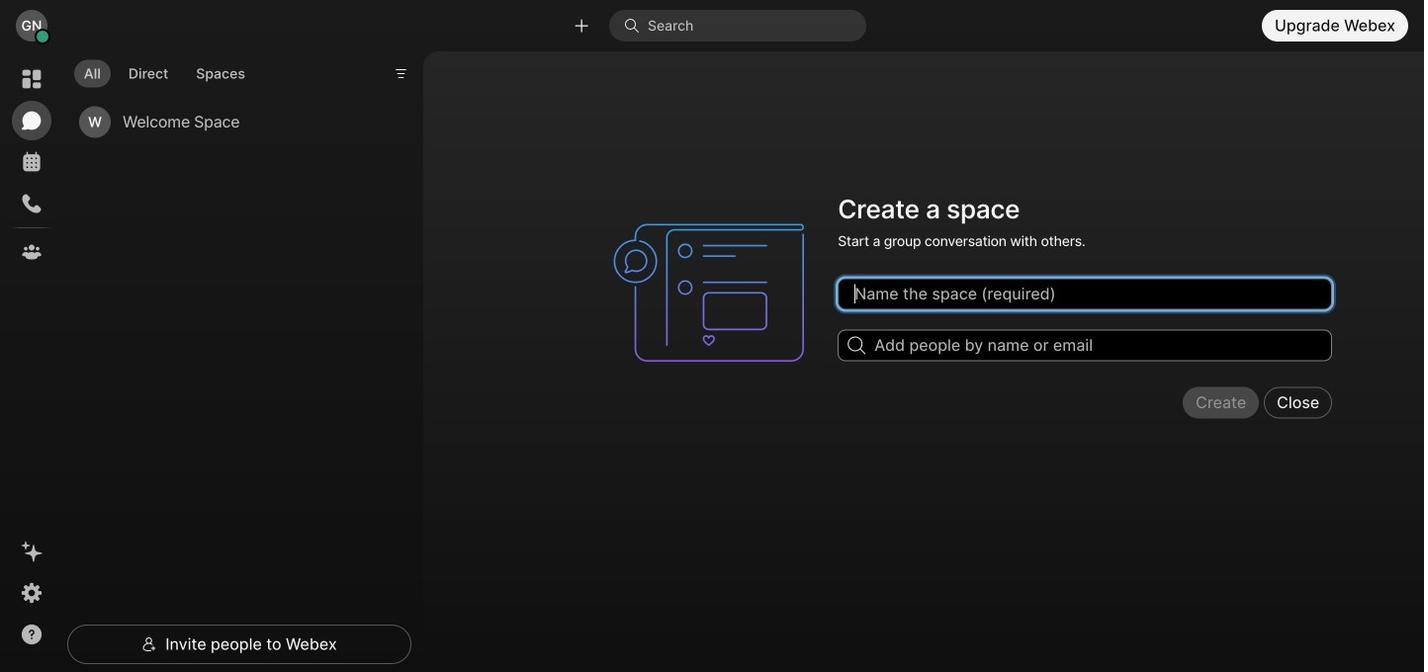 Task type: locate. For each thing, give the bounding box(es) containing it.
navigation
[[0, 51, 63, 673]]

create a space image
[[605, 188, 826, 398]]

Add people by name or email text field
[[838, 330, 1333, 361]]

tab list
[[69, 48, 260, 93]]



Task type: vqa. For each thing, say whether or not it's contained in the screenshot.
navigation
yes



Task type: describe. For each thing, give the bounding box(es) containing it.
webex tab list
[[12, 59, 51, 272]]

welcome space list item
[[71, 98, 396, 147]]

Name the space (required) text field
[[838, 278, 1333, 310]]

search_18 image
[[848, 337, 865, 355]]



